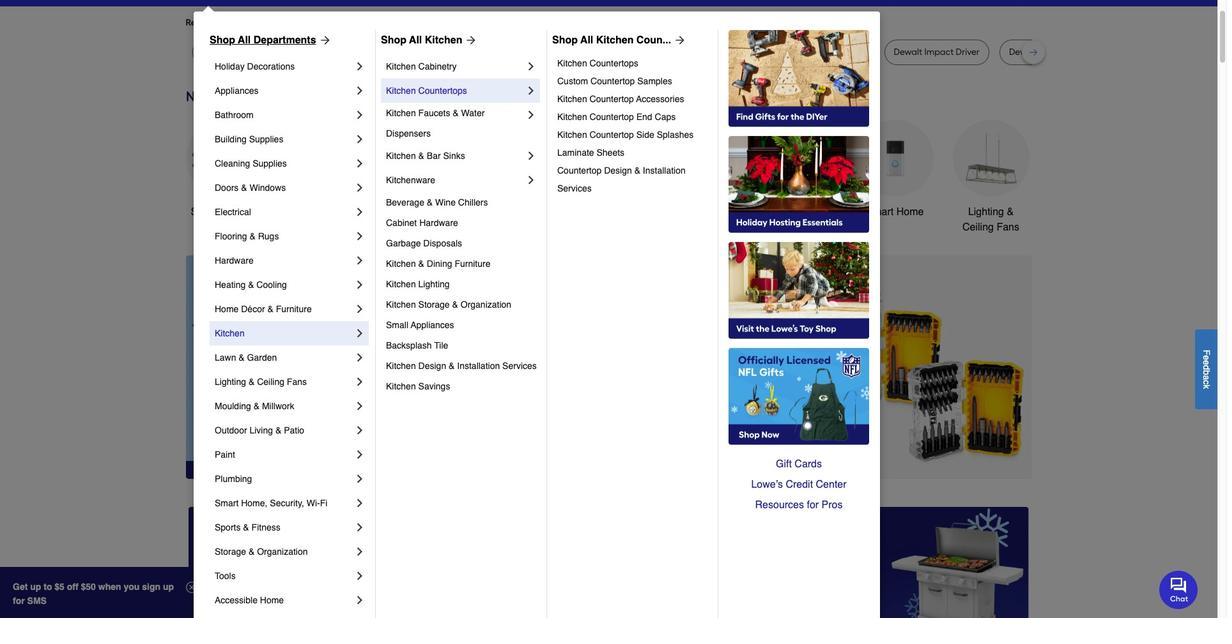 Task type: locate. For each thing, give the bounding box(es) containing it.
1 horizontal spatial countertops
[[590, 58, 639, 68]]

countertop down custom countertop samples
[[590, 94, 634, 104]]

installation down backsplash tile link
[[457, 361, 500, 371]]

installation inside countertop design & installation services
[[643, 166, 686, 176]]

design up the savings
[[418, 361, 446, 371]]

arrow right image
[[316, 34, 332, 47], [463, 34, 478, 47], [671, 34, 687, 47], [1009, 368, 1021, 380]]

4 bit from the left
[[1057, 47, 1068, 58]]

c
[[1202, 380, 1212, 385]]

kitchen countertops up custom countertop samples
[[557, 58, 639, 68]]

arrow right image inside shop all departments link
[[316, 34, 332, 47]]

dewalt drill bit set
[[1009, 47, 1083, 58]]

shop these last-minute gifts. $99 or less. quantities are limited and won't last. image
[[186, 256, 392, 479]]

0 horizontal spatial you
[[302, 17, 317, 28]]

chevron right image for building supplies
[[354, 133, 366, 146]]

tools up accessible
[[215, 572, 236, 582]]

chat invite button image
[[1160, 571, 1199, 610]]

scroll to item #2 image
[[688, 456, 719, 461]]

1 horizontal spatial up
[[163, 582, 174, 593]]

0 vertical spatial outdoor
[[667, 206, 704, 218]]

1 bit from the left
[[384, 47, 394, 58]]

countertop up sheets
[[590, 130, 634, 140]]

storage down sports
[[215, 547, 246, 557]]

hardware down beverage & wine chillers
[[419, 218, 458, 228]]

1 horizontal spatial lighting & ceiling fans link
[[953, 120, 1030, 235]]

1 horizontal spatial outdoor
[[667, 206, 704, 218]]

0 vertical spatial fans
[[997, 222, 1020, 233]]

coun...
[[637, 35, 671, 46]]

doors & windows
[[215, 183, 286, 193]]

installation for kitchen design & installation services
[[457, 361, 500, 371]]

bar
[[427, 151, 441, 161]]

kitchen for kitchen design & installation services link
[[386, 361, 416, 371]]

doors
[[215, 183, 239, 193]]

1 vertical spatial kitchen countertops link
[[386, 79, 525, 103]]

kitchen lighting link
[[386, 274, 538, 295]]

lighting & ceiling fans
[[963, 206, 1020, 233], [215, 377, 307, 387]]

kitchen countertop accessories
[[557, 94, 684, 104]]

kitchen for the bottommost kitchen countertops link
[[386, 86, 416, 96]]

1 horizontal spatial shop
[[381, 35, 407, 46]]

kitchen faucets & water dispensers
[[386, 108, 487, 139]]

1 shop from the left
[[210, 35, 235, 46]]

home inside smart home link
[[897, 206, 924, 218]]

0 vertical spatial furniture
[[455, 259, 491, 269]]

outdoor inside outdoor tools & equipment
[[667, 206, 704, 218]]

kitchen countertops
[[557, 58, 639, 68], [386, 86, 467, 96]]

scroll to item #5 image
[[783, 456, 813, 461]]

flooring
[[215, 231, 247, 242]]

1 horizontal spatial organization
[[461, 300, 512, 310]]

accessories
[[636, 94, 684, 104]]

design inside kitchen design & installation services link
[[418, 361, 446, 371]]

dewalt for dewalt drill
[[734, 47, 763, 58]]

custom
[[557, 76, 588, 86]]

shop up the impact driver bit in the left of the page
[[552, 35, 578, 46]]

design for kitchen
[[418, 361, 446, 371]]

appliances down "holiday"
[[215, 86, 259, 96]]

chevron right image for kitchen & bar sinks
[[525, 150, 538, 162]]

kitchen inside kitchen faucets & water dispensers
[[386, 108, 416, 118]]

driver for impact driver bit
[[541, 47, 565, 58]]

for down get
[[13, 596, 25, 607]]

outdoor inside 'outdoor living & patio' link
[[215, 426, 247, 436]]

bathroom
[[215, 110, 254, 120], [777, 206, 822, 218]]

4 drill from the left
[[1040, 47, 1055, 58]]

shop
[[210, 35, 235, 46], [381, 35, 407, 46], [552, 35, 578, 46]]

2 impact from the left
[[809, 47, 839, 58]]

all inside 'link'
[[409, 35, 422, 46]]

countertops
[[590, 58, 639, 68], [418, 86, 467, 96]]

scroll to item #3 element
[[719, 455, 752, 463]]

home décor & furniture
[[215, 304, 312, 315]]

0 horizontal spatial storage
[[215, 547, 246, 557]]

1 vertical spatial countertops
[[418, 86, 467, 96]]

2 horizontal spatial lighting
[[969, 206, 1004, 218]]

storage up small appliances on the left of the page
[[418, 300, 450, 310]]

1 vertical spatial services
[[503, 361, 537, 371]]

decorations down christmas
[[484, 222, 539, 233]]

all for shop all deals
[[217, 206, 228, 218]]

outdoor living & patio
[[215, 426, 304, 436]]

backsplash tile
[[386, 341, 448, 351]]

beverage & wine chillers
[[386, 198, 488, 208]]

1 horizontal spatial ceiling
[[963, 222, 994, 233]]

electrical link
[[215, 200, 354, 224]]

chevron right image for sports & fitness
[[354, 522, 366, 534]]

chevron right image for paint
[[354, 449, 366, 462]]

1 drill from the left
[[367, 47, 382, 58]]

kitchen for "kitchen & dining furniture" link
[[386, 259, 416, 269]]

searches
[[249, 17, 287, 28]]

sheets
[[597, 148, 625, 158]]

you up shop all kitchen
[[416, 17, 431, 28]]

1 vertical spatial hardware
[[215, 256, 254, 266]]

chevron right image for kitchenware
[[525, 174, 538, 187]]

shop for shop all kitchen
[[381, 35, 407, 46]]

0 horizontal spatial smart
[[215, 499, 239, 509]]

0 horizontal spatial home
[[215, 304, 239, 315]]

1 vertical spatial supplies
[[253, 159, 287, 169]]

0 horizontal spatial impact
[[510, 47, 539, 58]]

home for accessible home
[[260, 596, 284, 606]]

0 horizontal spatial design
[[418, 361, 446, 371]]

scroll to item #4 image
[[752, 456, 783, 461]]

0 vertical spatial services
[[557, 183, 592, 194]]

1 vertical spatial decorations
[[484, 222, 539, 233]]

0 horizontal spatial hardware
[[215, 256, 254, 266]]

countertops up faucets
[[418, 86, 467, 96]]

1 vertical spatial design
[[418, 361, 446, 371]]

bit for impact driver bit
[[567, 47, 577, 58]]

small appliances
[[386, 320, 454, 331]]

furniture up kitchen lighting link
[[455, 259, 491, 269]]

appliances up tile
[[411, 320, 454, 331]]

kitchen for kitchen lighting link
[[386, 279, 416, 290]]

1 horizontal spatial tools
[[404, 206, 428, 218]]

chevron right image for home décor & furniture
[[354, 303, 366, 316]]

2 up from the left
[[163, 582, 174, 593]]

& inside countertop design & installation services
[[635, 166, 641, 176]]

2 shop from the left
[[381, 35, 407, 46]]

cabinet
[[386, 218, 417, 228]]

chevron right image for tools
[[354, 570, 366, 583]]

1 vertical spatial installation
[[457, 361, 500, 371]]

installation down laminate sheets link
[[643, 166, 686, 176]]

0 vertical spatial supplies
[[249, 134, 283, 144]]

0 vertical spatial appliances
[[215, 86, 259, 96]]

0 horizontal spatial kitchen countertops
[[386, 86, 467, 96]]

countertop down the kitchen countertop accessories at the top of the page
[[590, 112, 634, 122]]

hardware down flooring
[[215, 256, 254, 266]]

tools up equipment
[[707, 206, 730, 218]]

1 vertical spatial fans
[[287, 377, 307, 387]]

get
[[13, 582, 28, 593]]

countertop design & installation services link
[[557, 162, 709, 198]]

chevron right image for cleaning supplies
[[354, 157, 366, 170]]

kitchen for kitchen cabinetry link
[[386, 61, 416, 72]]

0 horizontal spatial shop
[[210, 35, 235, 46]]

chevron right image for storage & organization
[[354, 546, 366, 559]]

to
[[44, 582, 52, 593]]

services down laminate
[[557, 183, 592, 194]]

1 horizontal spatial lighting
[[418, 279, 450, 290]]

home
[[897, 206, 924, 218], [215, 304, 239, 315], [260, 596, 284, 606]]

kitchenware
[[386, 175, 435, 185]]

2 horizontal spatial tools
[[707, 206, 730, 218]]

chevron right image
[[525, 60, 538, 73], [354, 84, 366, 97], [354, 109, 366, 121], [354, 133, 366, 146], [354, 157, 366, 170], [354, 303, 366, 316], [354, 352, 366, 364], [354, 376, 366, 389], [354, 400, 366, 413], [354, 425, 366, 437], [354, 522, 366, 534], [354, 570, 366, 583]]

accessible home
[[215, 596, 284, 606]]

impact
[[510, 47, 539, 58], [809, 47, 839, 58], [925, 47, 954, 58]]

2 dewalt from the left
[[734, 47, 763, 58]]

1 set from the left
[[637, 47, 650, 58]]

fi
[[320, 499, 328, 509]]

chevron right image for kitchen
[[354, 327, 366, 340]]

None search field
[[476, 0, 825, 8]]

2 driver from the left
[[841, 47, 865, 58]]

outdoor for outdoor living & patio
[[215, 426, 247, 436]]

smart
[[867, 206, 894, 218], [215, 499, 239, 509]]

shop all departments
[[210, 35, 316, 46]]

1 vertical spatial outdoor
[[215, 426, 247, 436]]

plumbing
[[215, 474, 252, 485]]

services for kitchen design & installation services
[[503, 361, 537, 371]]

2 you from the left
[[416, 17, 431, 28]]

1 up from the left
[[30, 582, 41, 593]]

cabinetry
[[418, 61, 457, 72]]

smart home, security, wi-fi
[[215, 499, 328, 509]]

1 horizontal spatial lighting & ceiling fans
[[963, 206, 1020, 233]]

disposals
[[423, 238, 462, 249]]

0 vertical spatial organization
[[461, 300, 512, 310]]

0 horizontal spatial installation
[[457, 361, 500, 371]]

appliances link
[[215, 79, 354, 103]]

supplies up cleaning supplies
[[249, 134, 283, 144]]

get up to $5 off $50 when you sign up for sms
[[13, 582, 174, 607]]

1 vertical spatial lighting
[[418, 279, 450, 290]]

0 vertical spatial tools link
[[378, 120, 454, 220]]

0 horizontal spatial tools
[[215, 572, 236, 582]]

you
[[124, 582, 140, 593]]

2 horizontal spatial shop
[[552, 35, 578, 46]]

&
[[453, 108, 459, 118], [418, 151, 424, 161], [635, 166, 641, 176], [241, 183, 247, 193], [427, 198, 433, 208], [733, 206, 740, 218], [1007, 206, 1014, 218], [250, 231, 256, 242], [418, 259, 424, 269], [248, 280, 254, 290], [452, 300, 458, 310], [268, 304, 274, 315], [239, 353, 245, 363], [449, 361, 455, 371], [249, 377, 255, 387], [254, 402, 260, 412], [276, 426, 281, 436], [243, 523, 249, 533], [249, 547, 255, 557]]

home inside accessible home 'link'
[[260, 596, 284, 606]]

fans inside lighting & ceiling fans
[[997, 222, 1020, 233]]

arrow right image inside shop all kitchen 'link'
[[463, 34, 478, 47]]

1 horizontal spatial design
[[604, 166, 632, 176]]

custom countertop samples
[[557, 76, 672, 86]]

wi-
[[307, 499, 320, 509]]

countertops up custom countertop samples
[[590, 58, 639, 68]]

1 you from the left
[[302, 17, 317, 28]]

doors & windows link
[[215, 176, 354, 200]]

storage
[[418, 300, 450, 310], [215, 547, 246, 557]]

dining
[[427, 259, 452, 269]]

chevron right image for electrical
[[354, 206, 366, 219]]

chevron right image for smart home, security, wi-fi
[[354, 497, 366, 510]]

e up 'd'
[[1202, 355, 1212, 360]]

more
[[327, 17, 348, 28]]

countertop for accessories
[[590, 94, 634, 104]]

organization
[[461, 300, 512, 310], [257, 547, 308, 557]]

0 horizontal spatial driver
[[541, 47, 565, 58]]

1 horizontal spatial bathroom
[[777, 206, 822, 218]]

1 horizontal spatial home
[[260, 596, 284, 606]]

0 vertical spatial lighting
[[969, 206, 1004, 218]]

4 dewalt from the left
[[1009, 47, 1038, 58]]

1 horizontal spatial appliances
[[411, 320, 454, 331]]

kitchen for rightmost kitchen countertops link
[[557, 58, 587, 68]]

holiday decorations
[[215, 61, 295, 72]]

sports & fitness link
[[215, 516, 354, 540]]

2 horizontal spatial home
[[897, 206, 924, 218]]

furniture
[[455, 259, 491, 269], [276, 304, 312, 315]]

1 horizontal spatial hardware
[[419, 218, 458, 228]]

shop for shop all departments
[[210, 35, 235, 46]]

1 vertical spatial home
[[215, 304, 239, 315]]

cleaning supplies link
[[215, 152, 354, 176]]

shop for shop all kitchen coun...
[[552, 35, 578, 46]]

arrow right image for shop all kitchen
[[463, 34, 478, 47]]

design down sheets
[[604, 166, 632, 176]]

3 dewalt from the left
[[894, 47, 923, 58]]

cabinet hardware link
[[386, 213, 538, 233]]

3 drill from the left
[[765, 47, 780, 58]]

0 horizontal spatial ceiling
[[257, 377, 284, 387]]

shop down 'more suggestions for you' link
[[381, 35, 407, 46]]

organization down sports & fitness 'link'
[[257, 547, 308, 557]]

shop all deals
[[191, 206, 257, 218]]

1 horizontal spatial you
[[416, 17, 431, 28]]

0 horizontal spatial fans
[[287, 377, 307, 387]]

services inside countertop design & installation services
[[557, 183, 592, 194]]

2 bit from the left
[[567, 47, 577, 58]]

you left 'more'
[[302, 17, 317, 28]]

officially licensed n f l gifts. shop now. image
[[729, 348, 869, 446]]

2 vertical spatial home
[[260, 596, 284, 606]]

chevron right image for kitchen cabinetry
[[525, 60, 538, 73]]

recommended searches for you heading
[[186, 17, 1032, 29]]

you
[[302, 17, 317, 28], [416, 17, 431, 28]]

samples
[[638, 76, 672, 86]]

0 horizontal spatial services
[[503, 361, 537, 371]]

1 horizontal spatial set
[[1070, 47, 1083, 58]]

kitchen countertops link up water
[[386, 79, 525, 103]]

3 bit from the left
[[624, 47, 634, 58]]

2 horizontal spatial impact
[[925, 47, 954, 58]]

organization up 'small appliances' link on the bottom left of the page
[[461, 300, 512, 310]]

1 horizontal spatial storage
[[418, 300, 450, 310]]

shop all departments link
[[210, 33, 332, 48]]

tools link
[[378, 120, 454, 220], [215, 565, 354, 589]]

smart for smart home, security, wi-fi
[[215, 499, 239, 509]]

up
[[30, 582, 41, 593], [163, 582, 174, 593]]

up right "sign"
[[163, 582, 174, 593]]

for up departments
[[289, 17, 300, 28]]

3 shop from the left
[[552, 35, 578, 46]]

outdoor down moulding
[[215, 426, 247, 436]]

kitchen countertop side splashes link
[[557, 126, 709, 144]]

1 vertical spatial furniture
[[276, 304, 312, 315]]

design inside countertop design & installation services
[[604, 166, 632, 176]]

1 vertical spatial organization
[[257, 547, 308, 557]]

1 horizontal spatial fans
[[997, 222, 1020, 233]]

chevron right image for appliances
[[354, 84, 366, 97]]

tools up cabinet hardware
[[404, 206, 428, 218]]

2 horizontal spatial driver
[[956, 47, 980, 58]]

new deals every day during 25 days of deals image
[[186, 86, 1032, 107]]

shop inside 'link'
[[381, 35, 407, 46]]

drill for dewalt drill
[[765, 47, 780, 58]]

bit for dewalt drill bit set
[[1057, 47, 1068, 58]]

0 horizontal spatial decorations
[[247, 61, 295, 72]]

chevron right image for doors & windows
[[354, 182, 366, 194]]

lowe's credit center link
[[729, 475, 869, 495]]

furniture for kitchen & dining furniture
[[455, 259, 491, 269]]

kitchen for kitchen countertop end caps link
[[557, 112, 587, 122]]

1 dewalt from the left
[[336, 47, 365, 58]]

countertop down laminate
[[557, 166, 602, 176]]

recommended
[[186, 17, 247, 28]]

furniture for home décor & furniture
[[276, 304, 312, 315]]

chevron right image
[[354, 60, 366, 73], [525, 84, 538, 97], [525, 109, 538, 121], [525, 150, 538, 162], [525, 174, 538, 187], [354, 182, 366, 194], [354, 206, 366, 219], [354, 230, 366, 243], [354, 254, 366, 267], [354, 279, 366, 292], [354, 327, 366, 340], [354, 449, 366, 462], [354, 473, 366, 486], [354, 497, 366, 510], [354, 546, 366, 559], [354, 595, 366, 607]]

drill bit set
[[607, 47, 650, 58]]

kitchen for kitchen savings link at the left
[[386, 382, 416, 392]]

1 horizontal spatial impact
[[809, 47, 839, 58]]

cabinet hardware
[[386, 218, 458, 228]]

1 horizontal spatial driver
[[841, 47, 865, 58]]

christmas
[[489, 206, 535, 218]]

tools inside outdoor tools & equipment
[[707, 206, 730, 218]]

furniture up kitchen link
[[276, 304, 312, 315]]

& inside 'link'
[[243, 523, 249, 533]]

countertop up the kitchen countertop accessories at the top of the page
[[591, 76, 635, 86]]

countertop for samples
[[591, 76, 635, 86]]

all up kitchen cabinetry
[[409, 35, 422, 46]]

end
[[637, 112, 653, 122]]

decorations down shop all departments link
[[247, 61, 295, 72]]

1 horizontal spatial bathroom link
[[761, 120, 838, 220]]

0 vertical spatial home
[[897, 206, 924, 218]]

& inside kitchen faucets & water dispensers
[[453, 108, 459, 118]]

tile
[[434, 341, 448, 351]]

0 horizontal spatial lighting & ceiling fans link
[[215, 370, 354, 394]]

0 horizontal spatial kitchen countertops link
[[386, 79, 525, 103]]

kitchen cabinetry link
[[386, 54, 525, 79]]

1 vertical spatial smart
[[215, 499, 239, 509]]

kitchen countertops link up custom countertop samples
[[557, 54, 709, 72]]

outdoor up equipment
[[667, 206, 704, 218]]

arrow right image inside shop all kitchen coun... link
[[671, 34, 687, 47]]

b
[[1202, 370, 1212, 375]]

kitchen inside 'link'
[[425, 35, 463, 46]]

up left to
[[30, 582, 41, 593]]

all right shop
[[217, 206, 228, 218]]

kitchen for the kitchen faucets & water dispensers link
[[386, 108, 416, 118]]

0 horizontal spatial set
[[637, 47, 650, 58]]

1 vertical spatial lighting & ceiling fans
[[215, 377, 307, 387]]

chevron right image for kitchen countertops
[[525, 84, 538, 97]]

home,
[[241, 499, 268, 509]]

all down recommended searches for you
[[238, 35, 251, 46]]

0 horizontal spatial furniture
[[276, 304, 312, 315]]

for inside get up to $5 off $50 when you sign up for sms
[[13, 596, 25, 607]]

0 horizontal spatial outdoor
[[215, 426, 247, 436]]

0 vertical spatial design
[[604, 166, 632, 176]]

k
[[1202, 385, 1212, 389]]

bit for dewalt drill bit
[[384, 47, 394, 58]]

1 impact from the left
[[510, 47, 539, 58]]

1 vertical spatial kitchen countertops
[[386, 86, 467, 96]]

installation for countertop design & installation services
[[643, 166, 686, 176]]

1 horizontal spatial installation
[[643, 166, 686, 176]]

e up b
[[1202, 360, 1212, 365]]

supplies up windows
[[253, 159, 287, 169]]

services up kitchen savings link at the left
[[503, 361, 537, 371]]

kitchen savings link
[[386, 377, 538, 397]]

0 horizontal spatial tools link
[[215, 565, 354, 589]]

0 vertical spatial installation
[[643, 166, 686, 176]]

drill for dewalt drill bit
[[367, 47, 382, 58]]

fans
[[997, 222, 1020, 233], [287, 377, 307, 387]]

side
[[637, 130, 655, 140]]

bit
[[384, 47, 394, 58], [567, 47, 577, 58], [624, 47, 634, 58], [1057, 47, 1068, 58]]

drill
[[367, 47, 382, 58], [607, 47, 622, 58], [765, 47, 780, 58], [1040, 47, 1055, 58]]

all down recommended searches for you heading
[[581, 35, 593, 46]]

chevron right image for holiday decorations
[[354, 60, 366, 73]]

1 horizontal spatial services
[[557, 183, 592, 194]]

1 driver from the left
[[541, 47, 565, 58]]

shop down recommended
[[210, 35, 235, 46]]

furniture inside "link"
[[276, 304, 312, 315]]

kitchen countertops up faucets
[[386, 86, 467, 96]]

0 horizontal spatial bathroom
[[215, 110, 254, 120]]

appliances
[[215, 86, 259, 96], [411, 320, 454, 331]]

chevron right image for plumbing
[[354, 473, 366, 486]]

outdoor
[[667, 206, 704, 218], [215, 426, 247, 436]]

dewalt for dewalt drill bit set
[[1009, 47, 1038, 58]]



Task type: vqa. For each thing, say whether or not it's contained in the screenshot.
the leftmost the New
no



Task type: describe. For each thing, give the bounding box(es) containing it.
1 vertical spatial bathroom
[[777, 206, 822, 218]]

all for shop all kitchen coun...
[[581, 35, 593, 46]]

flooring & rugs link
[[215, 224, 354, 249]]

chevron right image for accessible home
[[354, 595, 366, 607]]

smart for smart home
[[867, 206, 894, 218]]

sports & fitness
[[215, 523, 280, 533]]

1 vertical spatial storage
[[215, 547, 246, 557]]

dewalt impact driver
[[894, 47, 980, 58]]

dispensers
[[386, 129, 431, 139]]

all for shop all kitchen
[[409, 35, 422, 46]]

windows
[[250, 183, 286, 193]]

3 driver from the left
[[956, 47, 980, 58]]

home décor & furniture link
[[215, 297, 354, 322]]

up to 50 percent off select tools and accessories. image
[[413, 256, 1032, 479]]

arrow right image for shop all departments
[[316, 34, 332, 47]]

splashes
[[657, 130, 694, 140]]

fitness
[[252, 523, 280, 533]]

gift cards
[[776, 459, 822, 471]]

shop all kitchen link
[[381, 33, 478, 48]]

laminate
[[557, 148, 594, 158]]

you for more suggestions for you
[[416, 17, 431, 28]]

garbage disposals
[[386, 238, 462, 249]]

garbage disposals link
[[386, 233, 538, 254]]

1 vertical spatial lighting & ceiling fans link
[[215, 370, 354, 394]]

$50
[[81, 582, 96, 593]]

holiday decorations link
[[215, 54, 354, 79]]

water
[[461, 108, 485, 118]]

kitchen link
[[215, 322, 354, 346]]

find gifts for the diyer. image
[[729, 30, 869, 127]]

outdoor living & patio link
[[215, 419, 354, 443]]

kitchen for kitchen countertop accessories link
[[557, 94, 587, 104]]

$5
[[55, 582, 65, 593]]

3 impact from the left
[[925, 47, 954, 58]]

holiday
[[215, 61, 245, 72]]

arrow left image
[[424, 368, 436, 380]]

outdoor for outdoor tools & equipment
[[667, 206, 704, 218]]

countertop for end
[[590, 112, 634, 122]]

home for smart home
[[897, 206, 924, 218]]

chevron right image for hardware
[[354, 254, 366, 267]]

0 vertical spatial kitchen countertops
[[557, 58, 639, 68]]

impact for impact driver
[[809, 47, 839, 58]]

gift cards link
[[729, 455, 869, 475]]

dewalt for dewalt drill bit
[[336, 47, 365, 58]]

0 vertical spatial ceiling
[[963, 222, 994, 233]]

1 vertical spatial ceiling
[[257, 377, 284, 387]]

impact driver bit
[[510, 47, 577, 58]]

0 horizontal spatial organization
[[257, 547, 308, 557]]

countertop inside countertop design & installation services
[[557, 166, 602, 176]]

garden
[[247, 353, 277, 363]]

impact driver
[[809, 47, 865, 58]]

resources for pros
[[755, 500, 843, 511]]

building supplies link
[[215, 127, 354, 152]]

flooring & rugs
[[215, 231, 279, 242]]

sms
[[27, 596, 47, 607]]

savings
[[418, 382, 450, 392]]

chevron right image for flooring & rugs
[[354, 230, 366, 243]]

kitchen for kitchen countertop side splashes link
[[557, 130, 587, 140]]

electrical
[[215, 207, 251, 217]]

home inside home décor & furniture "link"
[[215, 304, 239, 315]]

heating & cooling
[[215, 280, 287, 290]]

kitchen & dining furniture link
[[386, 254, 538, 274]]

0 horizontal spatial appliances
[[215, 86, 259, 96]]

1 vertical spatial tools link
[[215, 565, 354, 589]]

resources for pros link
[[729, 495, 869, 516]]

driver for impact driver
[[841, 47, 865, 58]]

sign
[[142, 582, 160, 593]]

garbage
[[386, 238, 421, 249]]

decorations for holiday
[[247, 61, 295, 72]]

visit the lowe's toy shop. image
[[729, 242, 869, 339]]

0 vertical spatial hardware
[[419, 218, 458, 228]]

dewalt drill bit
[[336, 47, 394, 58]]

you for recommended searches for you
[[302, 17, 317, 28]]

building supplies
[[215, 134, 283, 144]]

design for countertop
[[604, 166, 632, 176]]

1 horizontal spatial kitchen countertops link
[[557, 54, 709, 72]]

kitchen savings
[[386, 382, 450, 392]]

supplies for cleaning supplies
[[253, 159, 287, 169]]

chevron right image for bathroom
[[354, 109, 366, 121]]

chillers
[[458, 198, 488, 208]]

millwork
[[262, 402, 294, 412]]

1 vertical spatial appliances
[[411, 320, 454, 331]]

faucets
[[418, 108, 450, 118]]

gift
[[776, 459, 792, 471]]

get up to 2 free select tools or batteries when you buy 1 with select purchases. image
[[188, 508, 455, 619]]

kitchen & bar sinks
[[386, 151, 465, 161]]

chevron right image for heating & cooling
[[354, 279, 366, 292]]

up to 30 percent off select grills and accessories. image
[[763, 508, 1030, 619]]

chevron right image for kitchen faucets & water dispensers
[[525, 109, 538, 121]]

kitchen for kitchen storage & organization link
[[386, 300, 416, 310]]

for left pros on the bottom right
[[807, 500, 819, 511]]

chevron right image for moulding & millwork
[[354, 400, 366, 413]]

when
[[98, 582, 121, 593]]

all for shop all departments
[[238, 35, 251, 46]]

0 vertical spatial bathroom
[[215, 110, 254, 120]]

recommended searches for you
[[186, 17, 317, 28]]

1 e from the top
[[1202, 355, 1212, 360]]

f
[[1202, 350, 1212, 355]]

chevron right image for lighting & ceiling fans
[[354, 376, 366, 389]]

kitchen countertop end caps
[[557, 112, 676, 122]]

kitchen for "kitchen & bar sinks" link
[[386, 151, 416, 161]]

lowe's
[[751, 480, 783, 491]]

backsplash tile link
[[386, 336, 538, 356]]

christmas decorations
[[484, 206, 539, 233]]

suggestions
[[350, 17, 400, 28]]

paint link
[[215, 443, 354, 467]]

& inside outdoor tools & equipment
[[733, 206, 740, 218]]

1 horizontal spatial tools link
[[378, 120, 454, 220]]

kitchen & dining furniture
[[386, 259, 491, 269]]

countertop for side
[[590, 130, 634, 140]]

0 vertical spatial storage
[[418, 300, 450, 310]]

paint
[[215, 450, 235, 460]]

0 horizontal spatial lighting & ceiling fans
[[215, 377, 307, 387]]

0 vertical spatial lighting & ceiling fans
[[963, 206, 1020, 233]]

kitchenware link
[[386, 168, 525, 192]]

2 e from the top
[[1202, 360, 1212, 365]]

storage & organization link
[[215, 540, 354, 565]]

supplies for building supplies
[[249, 134, 283, 144]]

deals
[[231, 206, 257, 218]]

0 horizontal spatial bathroom link
[[215, 103, 354, 127]]

laminate sheets link
[[557, 144, 709, 162]]

center
[[816, 480, 847, 491]]

living
[[250, 426, 273, 436]]

kitchen design & installation services link
[[386, 356, 538, 377]]

2 drill from the left
[[607, 47, 622, 58]]

decorations for christmas
[[484, 222, 539, 233]]

credit
[[786, 480, 813, 491]]

impact for impact driver bit
[[510, 47, 539, 58]]

security,
[[270, 499, 304, 509]]

2 set from the left
[[1070, 47, 1083, 58]]

more suggestions for you
[[327, 17, 431, 28]]

holiday hosting essentials. image
[[729, 136, 869, 233]]

kitchen storage & organization link
[[386, 295, 538, 315]]

drill for dewalt drill bit set
[[1040, 47, 1055, 58]]

heating & cooling link
[[215, 273, 354, 297]]

0 vertical spatial countertops
[[590, 58, 639, 68]]

chevron right image for lawn & garden
[[354, 352, 366, 364]]

kitchen & bar sinks link
[[386, 144, 525, 168]]

dewalt for dewalt impact driver
[[894, 47, 923, 58]]

f e e d b a c k
[[1202, 350, 1212, 389]]

kitchen storage & organization
[[386, 300, 512, 310]]

equipment
[[679, 222, 728, 233]]

countertop design & installation services
[[557, 166, 688, 194]]

chevron right image for outdoor living & patio
[[354, 425, 366, 437]]

2 vertical spatial lighting
[[215, 377, 246, 387]]

services for countertop design & installation services
[[557, 183, 592, 194]]

kitchen countertop end caps link
[[557, 108, 709, 126]]

caps
[[655, 112, 676, 122]]

up to 35 percent off select small appliances. image
[[476, 508, 742, 619]]

for up shop all kitchen
[[402, 17, 414, 28]]

0 horizontal spatial countertops
[[418, 86, 467, 96]]

shop all kitchen
[[381, 35, 463, 46]]

shop all kitchen coun... link
[[552, 33, 687, 48]]

plumbing link
[[215, 467, 354, 492]]

kitchen cabinetry
[[386, 61, 457, 72]]

arrow right image for shop all kitchen coun...
[[671, 34, 687, 47]]



